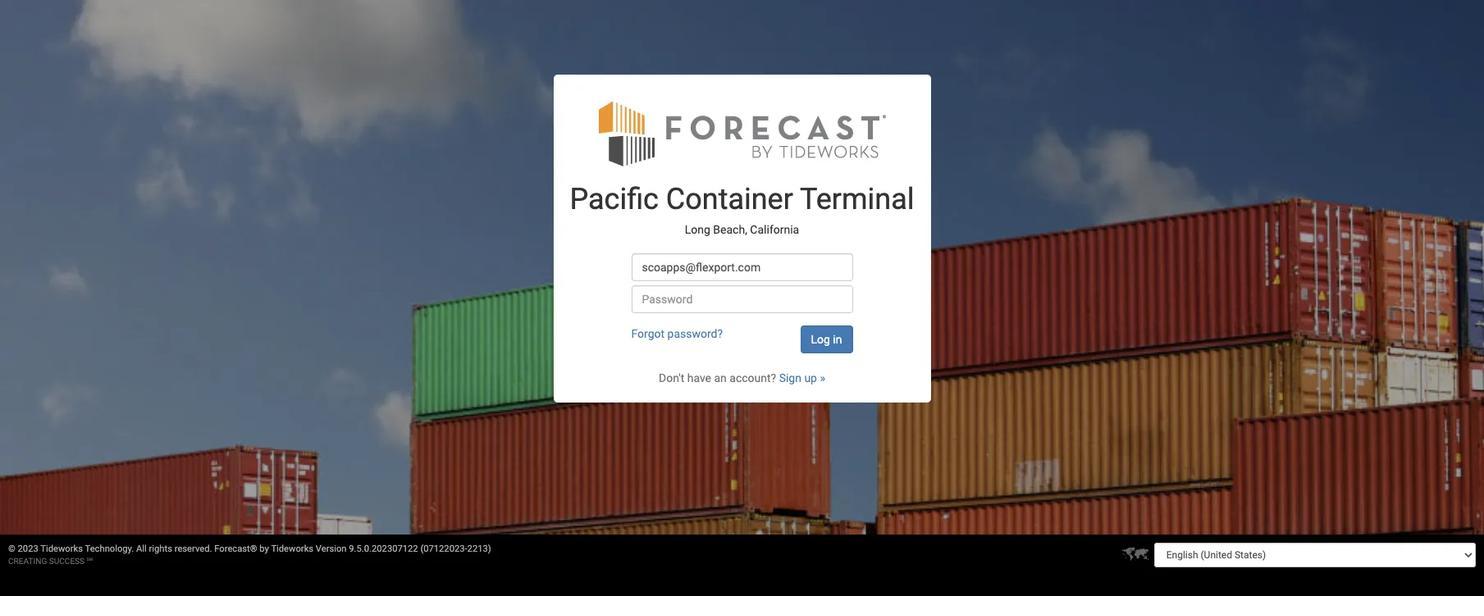 Task type: vqa. For each thing, say whether or not it's contained in the screenshot.
2023
yes



Task type: locate. For each thing, give the bounding box(es) containing it.
2213)
[[467, 544, 491, 555]]

Password password field
[[631, 285, 853, 313]]

9.5.0.202307122
[[349, 544, 418, 555]]

password?
[[668, 327, 723, 340]]

forgot password? log in
[[631, 327, 842, 346]]

an
[[714, 372, 727, 385]]

0 horizontal spatial tideworks
[[40, 544, 83, 555]]

by
[[260, 544, 269, 555]]

up
[[804, 372, 817, 385]]

1 horizontal spatial tideworks
[[271, 544, 314, 555]]

log
[[811, 333, 830, 346]]

in
[[833, 333, 842, 346]]

have
[[687, 372, 711, 385]]

all
[[136, 544, 147, 555]]

pacific
[[570, 182, 659, 216]]

account?
[[730, 372, 776, 385]]

log in button
[[800, 326, 853, 353]]

tideworks right by
[[271, 544, 314, 555]]

2 tideworks from the left
[[271, 544, 314, 555]]

terminal
[[800, 182, 915, 216]]

tideworks
[[40, 544, 83, 555], [271, 544, 314, 555]]

success
[[49, 557, 85, 566]]

forecast®
[[214, 544, 257, 555]]

2023
[[18, 544, 38, 555]]

tideworks up success
[[40, 544, 83, 555]]



Task type: describe. For each thing, give the bounding box(es) containing it.
pacific container terminal long beach, california
[[570, 182, 915, 237]]

forgot
[[631, 327, 665, 340]]

forecast® by tideworks image
[[599, 99, 886, 167]]

container
[[666, 182, 793, 216]]

sign up » link
[[779, 372, 825, 385]]

Email or username text field
[[631, 253, 853, 281]]

(07122023-
[[420, 544, 467, 555]]

℠
[[87, 557, 93, 566]]

forgot password? link
[[631, 327, 723, 340]]

rights
[[149, 544, 172, 555]]

don't
[[659, 372, 685, 385]]

long
[[685, 224, 711, 237]]

technology.
[[85, 544, 134, 555]]

don't have an account? sign up »
[[659, 372, 825, 385]]

sign
[[779, 372, 802, 385]]

1 tideworks from the left
[[40, 544, 83, 555]]

creating
[[8, 557, 47, 566]]

beach,
[[713, 224, 747, 237]]

version
[[316, 544, 347, 555]]

©
[[8, 544, 15, 555]]

california
[[750, 224, 799, 237]]

reserved.
[[175, 544, 212, 555]]

© 2023 tideworks technology. all rights reserved. forecast® by tideworks version 9.5.0.202307122 (07122023-2213) creating success ℠
[[8, 544, 491, 566]]

»
[[820, 372, 825, 385]]



